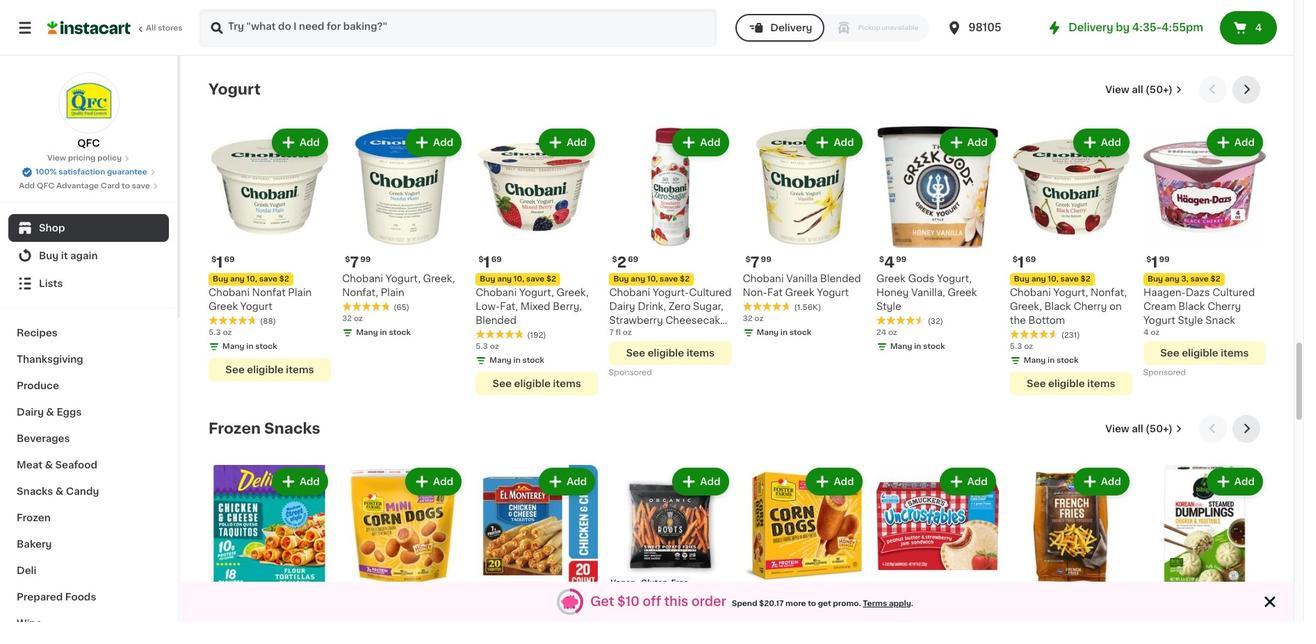 Task type: describe. For each thing, give the bounding box(es) containing it.
order
[[692, 595, 726, 608]]

off
[[643, 595, 661, 608]]

terms
[[863, 600, 887, 607]]

frozen link
[[8, 505, 169, 531]]

see eligible items for chobani nonfat plain greek yogurt
[[226, 365, 314, 375]]

yogurt-
[[653, 288, 689, 298]]

chobani nonfat plain greek yogurt
[[209, 288, 312, 312]]

4 inside 4 button
[[1255, 23, 1262, 33]]

mixed
[[521, 302, 550, 312]]

32 oz for chobani vanilla blended non-fat greek yogurt
[[743, 315, 764, 323]]

99 inside $ 1 99
[[1159, 256, 1170, 264]]

the
[[1010, 316, 1026, 325]]

many inside the product group
[[890, 343, 912, 350]]

beverages link
[[8, 425, 169, 452]]

$ inside $ 1 99
[[1146, 256, 1151, 264]]

$ inside '$ 2 69'
[[612, 256, 617, 264]]

0 vertical spatial (32)
[[661, 9, 676, 17]]

terms apply button
[[863, 598, 911, 609]]

7 up chobani yogurt, greek, nonfat, plain on the left of the page
[[350, 255, 359, 270]]

99 down vegan
[[627, 595, 638, 603]]

deli link
[[8, 558, 169, 584]]

(65)
[[394, 304, 409, 312]]

snacks & candy link
[[8, 478, 169, 505]]

cheesecake
[[665, 316, 726, 325]]

in inside the product group
[[914, 343, 921, 350]]

$ 1 69 for chobani yogurt, nonfat, greek, black cherry on the bottom
[[1013, 255, 1036, 270]]

vanilla,
[[911, 288, 945, 298]]

it
[[61, 251, 68, 261]]

buy any 10, save $2 for yogurt
[[213, 275, 289, 283]]

black for yogurt,
[[1045, 302, 1071, 312]]

see eligible items button for chobani yogurt, greek, low-fat, mixed berry, blended
[[476, 372, 598, 396]]

.
[[911, 600, 913, 607]]

5 any from the left
[[1165, 275, 1180, 283]]

yogurt inside 'haagen-dazs cultured cream black cherry yogurt style snack 4 oz'
[[1144, 316, 1176, 325]]

promo.
[[833, 600, 861, 607]]

$ 1 99
[[1146, 255, 1170, 270]]

$ 1 69 for chobani nonfat plain greek yogurt
[[211, 255, 235, 270]]

bakery
[[17, 540, 52, 549]]

fl for 7
[[616, 329, 621, 337]]

any for low-
[[497, 275, 512, 283]]

view all (50+) button for greek gods yogurt, honey vanilla, greek style
[[1100, 76, 1188, 104]]

99 up chobani yogurt, greek, nonfat, plain on the left of the page
[[360, 256, 371, 264]]

save for chobani nonfat plain greek yogurt
[[259, 275, 277, 283]]

get
[[818, 600, 831, 607]]

item carousel region containing yogurt
[[209, 76, 1266, 404]]

chobani yogurt, greek, nonfat, plain
[[342, 274, 455, 298]]

view pricing policy
[[47, 154, 122, 162]]

frozen for frozen snacks
[[209, 421, 261, 436]]

many inside button
[[222, 6, 245, 14]]

chobani for greek,
[[1010, 288, 1051, 298]]

view all (50+) button for 5
[[1100, 415, 1188, 443]]

10, for drink,
[[647, 275, 658, 283]]

(231)
[[1061, 332, 1080, 339]]

shop link
[[8, 214, 169, 242]]

greek, for buy any 10, save $2
[[557, 288, 589, 298]]

lists link
[[8, 270, 169, 298]]

1 vertical spatial view
[[47, 154, 66, 162]]

stores
[[158, 24, 183, 32]]

chobani for nonfat,
[[342, 274, 383, 284]]

see eligible items for chobani yogurt, greek, low-fat, mixed berry, blended
[[493, 379, 581, 389]]

strawberry
[[609, 316, 663, 325]]

pricing
[[68, 154, 96, 162]]

recipes
[[17, 328, 58, 338]]

nonfat, inside chobani yogurt, greek, nonfat, plain
[[342, 288, 378, 298]]

4 1 from the left
[[1151, 255, 1158, 270]]

items for chobani yogurt, greek, low-fat, mixed berry, blended
[[553, 379, 581, 389]]

see for haagen-dazs cultured cream black cherry yogurt style snack
[[1161, 348, 1180, 358]]

4 button
[[1220, 11, 1277, 44]]

see for chobani yogurt, greek, low-fat, mixed berry, blended
[[493, 379, 512, 389]]

any for greek
[[230, 275, 245, 283]]

advantage
[[56, 182, 99, 190]]

dairy & eggs link
[[8, 399, 169, 425]]

buy up the haagen-
[[1148, 275, 1163, 283]]

blended inside the chobani yogurt, greek, low-fat, mixed berry, blended
[[476, 316, 517, 325]]

foods
[[65, 592, 96, 602]]

$ 5 99
[[879, 595, 906, 609]]

Search field
[[200, 10, 716, 46]]

buy it again link
[[8, 242, 169, 270]]

69 for chobani nonfat plain greek yogurt
[[224, 256, 235, 264]]

stock inside button
[[255, 6, 277, 14]]

chobani yogurt, greek, low-fat, mixed berry, blended
[[476, 288, 589, 325]]

& for meat
[[45, 460, 53, 470]]

view for chobani yogurt-cultured dairy drink, zero sugar, strawberry cheesecake inspired
[[1106, 85, 1130, 95]]

$2 for nonfat,
[[1081, 275, 1091, 283]]

32 oz for chobani yogurt, greek, nonfat, plain
[[342, 315, 363, 323]]

see eligible items button for chobani yogurt, nonfat, greek, black cherry on the bottom
[[1010, 372, 1132, 396]]

24 oz
[[876, 329, 897, 337]]

5.3 for chobani nonfat plain greek yogurt
[[209, 329, 221, 337]]

view pricing policy link
[[47, 153, 130, 164]]

qfc link
[[58, 72, 119, 150]]

more
[[786, 600, 806, 607]]

chobani for dairy
[[609, 288, 650, 298]]

non-
[[743, 288, 767, 298]]

$20.17
[[759, 600, 784, 607]]

10, for yogurt
[[247, 275, 257, 283]]

free
[[671, 579, 689, 587]]

berry,
[[553, 302, 582, 312]]

$ 11 99
[[746, 595, 776, 609]]

product group containing 5
[[876, 465, 999, 622]]

view all (50+) for greek gods yogurt, honey vanilla, greek style
[[1106, 85, 1173, 95]]

$2 for greek,
[[546, 275, 556, 283]]

yogurt inside chobani nonfat plain greek yogurt
[[240, 302, 272, 312]]

100%
[[36, 168, 57, 176]]

snack
[[1206, 316, 1236, 325]]

69 for chobani yogurt-cultured dairy drink, zero sugar, strawberry cheesecake inspired
[[628, 256, 639, 264]]

69 for chobani yogurt, greek, low-fat, mixed berry, blended
[[491, 256, 502, 264]]

see for chobani nonfat plain greek yogurt
[[226, 365, 245, 375]]

sponsored badge image for 1
[[1144, 369, 1186, 377]]

buy inside 'link'
[[39, 251, 59, 261]]

buy any 10, save $2 for black
[[1014, 275, 1091, 283]]

many in stock button
[[209, 0, 331, 19]]

32 for chobani yogurt, greek, nonfat, plain
[[342, 315, 352, 323]]

greek gods yogurt, honey vanilla, greek style
[[876, 274, 977, 312]]

eggs
[[57, 407, 82, 417]]

69 for chobani yogurt, nonfat, greek, black cherry on the bottom
[[1026, 256, 1036, 264]]

plain inside chobani nonfat plain greek yogurt
[[288, 288, 312, 298]]

5
[[884, 595, 894, 609]]

on
[[1110, 302, 1122, 312]]

frozen for frozen
[[17, 513, 51, 523]]

zero
[[669, 302, 691, 312]]

seafood
[[55, 460, 97, 470]]

satisfaction
[[58, 168, 105, 176]]

& for snacks
[[55, 487, 64, 496]]

nonfat
[[252, 288, 286, 298]]

product group containing 4
[[876, 126, 999, 355]]

yogurt, inside greek gods yogurt, honey vanilla, greek style
[[937, 274, 972, 284]]

yogurt, for chobani yogurt, greek, nonfat, plain
[[386, 274, 421, 284]]

haagen-dazs cultured cream black cherry yogurt style snack 4 oz
[[1144, 288, 1255, 337]]

99 inside $ 11 99
[[765, 595, 776, 603]]

(88)
[[260, 318, 276, 325]]

16.3
[[743, 20, 759, 28]]

service type group
[[736, 14, 930, 42]]

items for chobani yogurt, nonfat, greek, black cherry on the bottom
[[1087, 379, 1116, 389]]

$ 1 69 for chobani yogurt, greek, low-fat, mixed berry, blended
[[478, 255, 502, 270]]

1 vertical spatial (32)
[[928, 318, 943, 325]]

meat & seafood
[[17, 460, 97, 470]]

guarantee
[[107, 168, 147, 176]]

haagen-
[[1144, 288, 1186, 298]]

see for chobani yogurt, nonfat, greek, black cherry on the bottom
[[1027, 379, 1046, 389]]

yogurt inside chobani vanilla blended non-fat greek yogurt
[[817, 288, 849, 298]]

instacart logo image
[[47, 19, 131, 36]]

spend
[[732, 600, 757, 607]]

nonfat, inside chobani yogurt, nonfat, greek, black cherry on the bottom
[[1091, 288, 1127, 298]]

all stores
[[146, 24, 183, 32]]

4 inside the product group
[[884, 255, 895, 270]]

oz inside 'haagen-dazs cultured cream black cherry yogurt style snack 4 oz'
[[1151, 329, 1160, 337]]

prepared foods
[[17, 592, 96, 602]]

buy any 10, save $2 for fat,
[[480, 275, 556, 283]]

cream
[[1144, 302, 1176, 312]]

7 down strawberry
[[609, 329, 614, 337]]

add qfc advantage card to save link
[[19, 181, 158, 192]]



Task type: locate. For each thing, give the bounding box(es) containing it.
see eligible items down (231)
[[1027, 379, 1116, 389]]

2 black from the left
[[1179, 302, 1205, 312]]

eligible down (192)
[[514, 379, 551, 389]]

& for dairy
[[46, 407, 54, 417]]

style down honey
[[876, 302, 902, 312]]

1 vertical spatial to
[[808, 600, 816, 607]]

1 horizontal spatial 32 oz
[[743, 315, 764, 323]]

$10
[[617, 595, 640, 608]]

0 horizontal spatial snacks
[[17, 487, 53, 496]]

3 $2 from the left
[[680, 275, 690, 283]]

2 view all (50+) button from the top
[[1100, 415, 1188, 443]]

99
[[360, 256, 371, 264], [761, 256, 772, 264], [896, 256, 907, 264], [1159, 256, 1170, 264], [627, 595, 638, 603], [765, 595, 776, 603], [895, 595, 906, 603]]

greek, inside chobani yogurt, nonfat, greek, black cherry on the bottom
[[1010, 302, 1042, 312]]

1 horizontal spatial style
[[1178, 316, 1203, 325]]

1 horizontal spatial $ 1 69
[[478, 255, 502, 270]]

cherry left on at the right
[[1074, 302, 1107, 312]]

gluten-
[[641, 579, 671, 587]]

0 vertical spatial all
[[1132, 85, 1143, 95]]

chobani for greek
[[209, 288, 250, 298]]

0 horizontal spatial fl
[[354, 6, 359, 14]]

5.3 for chobani yogurt, nonfat, greek, black cherry on the bottom
[[1010, 343, 1022, 350]]

69 up chobani nonfat plain greek yogurt
[[224, 256, 235, 264]]

$ 7 99 up non- at the right of the page
[[746, 255, 772, 270]]

to down the guarantee
[[122, 182, 130, 190]]

1 any from the left
[[230, 275, 245, 283]]

drink,
[[638, 302, 666, 312]]

black inside 'haagen-dazs cultured cream black cherry yogurt style snack 4 oz'
[[1179, 302, 1205, 312]]

produce
[[17, 381, 59, 391]]

shop
[[39, 223, 65, 233]]

2 view all (50+) from the top
[[1106, 424, 1173, 434]]

dairy inside chobani yogurt-cultured dairy drink, zero sugar, strawberry cheesecake inspired
[[609, 302, 635, 312]]

qfc logo image
[[58, 72, 119, 133]]

$2 up chobani yogurt, nonfat, greek, black cherry on the bottom
[[1081, 275, 1091, 283]]

0 horizontal spatial (32)
[[661, 9, 676, 17]]

(50+) for greek gods yogurt, honey vanilla, greek style
[[1146, 85, 1173, 95]]

see
[[626, 348, 645, 358], [1161, 348, 1180, 358], [226, 365, 245, 375], [493, 379, 512, 389], [1027, 379, 1046, 389]]

1 vertical spatial style
[[1178, 316, 1203, 325]]

32 oz down non- at the right of the page
[[743, 315, 764, 323]]

buy inside the product group
[[613, 275, 629, 283]]

yogurt, up vanilla,
[[937, 274, 972, 284]]

7 up non- at the right of the page
[[751, 255, 760, 270]]

1 vertical spatial snacks
[[17, 487, 53, 496]]

see eligible items inside the product group
[[626, 348, 715, 358]]

& left eggs
[[46, 407, 54, 417]]

1 vertical spatial frozen
[[17, 513, 51, 523]]

$4.99 element
[[1144, 593, 1266, 611]]

many in stock inside button
[[222, 6, 277, 14]]

see eligible items for chobani yogurt, nonfat, greek, black cherry on the bottom
[[1027, 379, 1116, 389]]

69 right 2
[[628, 256, 639, 264]]

greek, inside the chobani yogurt, greek, low-fat, mixed berry, blended
[[557, 288, 589, 298]]

1 vertical spatial blended
[[476, 316, 517, 325]]

bakery link
[[8, 531, 169, 558]]

plain up (65)
[[381, 288, 404, 298]]

0 vertical spatial to
[[122, 182, 130, 190]]

0 horizontal spatial frozen
[[17, 513, 51, 523]]

honey
[[876, 288, 909, 298]]

0 horizontal spatial qfc
[[37, 182, 54, 190]]

3 buy any 10, save $2 from the left
[[613, 275, 690, 283]]

3 any from the left
[[631, 275, 645, 283]]

0 horizontal spatial plain
[[288, 288, 312, 298]]

1 horizontal spatial to
[[808, 600, 816, 607]]

0 vertical spatial (50+)
[[1146, 85, 1173, 95]]

32
[[342, 6, 352, 14], [342, 315, 352, 323], [743, 315, 753, 323]]

& inside snacks & candy link
[[55, 487, 64, 496]]

2 horizontal spatial 5.3 oz
[[1010, 343, 1033, 350]]

fat,
[[500, 302, 518, 312]]

see eligible items down (192)
[[493, 379, 581, 389]]

1 horizontal spatial qfc
[[77, 138, 100, 148]]

delivery for delivery by 4:35-4:55pm
[[1069, 22, 1114, 33]]

beverages
[[17, 434, 70, 444]]

1 horizontal spatial frozen
[[209, 421, 261, 436]]

dairy up strawberry
[[609, 302, 635, 312]]

1 horizontal spatial cultured
[[1213, 288, 1255, 298]]

$10.99 element
[[476, 593, 598, 611]]

$ 7 99 for chobani yogurt, greek, nonfat, plain
[[345, 255, 371, 270]]

items for haagen-dazs cultured cream black cherry yogurt style snack
[[1221, 348, 1249, 358]]

save for chobani yogurt, greek, low-fat, mixed berry, blended
[[526, 275, 545, 283]]

1 black from the left
[[1045, 302, 1071, 312]]

4 buy any 10, save $2 from the left
[[1014, 275, 1091, 283]]

5.3 oz down chobani nonfat plain greek yogurt
[[209, 329, 232, 337]]

1 69 from the left
[[224, 256, 235, 264]]

0 vertical spatial greek,
[[423, 274, 455, 284]]

$ 7 99 for chobani vanilla blended non-fat greek yogurt
[[746, 255, 772, 270]]

0 horizontal spatial delivery
[[771, 23, 812, 33]]

1 horizontal spatial fl
[[616, 329, 621, 337]]

greek inside chobani nonfat plain greek yogurt
[[209, 302, 238, 312]]

card
[[101, 182, 120, 190]]

style inside 'haagen-dazs cultured cream black cherry yogurt style snack 4 oz'
[[1178, 316, 1203, 325]]

see eligible items for chobani yogurt-cultured dairy drink, zero sugar, strawberry cheesecake inspired
[[626, 348, 715, 358]]

product group
[[609, 0, 732, 59], [209, 126, 331, 382], [342, 126, 465, 341], [476, 126, 598, 396], [609, 126, 732, 380], [743, 126, 865, 341], [876, 126, 999, 355], [1010, 126, 1132, 396], [1144, 126, 1266, 380], [209, 465, 331, 622], [342, 465, 465, 622], [476, 465, 598, 622], [609, 465, 732, 622], [743, 465, 865, 622], [876, 465, 999, 622], [1010, 465, 1132, 622], [1144, 465, 1266, 622]]

any for greek,
[[1032, 275, 1046, 283]]

see eligible items button for haagen-dazs cultured cream black cherry yogurt style snack
[[1144, 341, 1266, 365]]

2 $ 1 69 from the left
[[478, 255, 502, 270]]

nonfat,
[[342, 288, 378, 298], [1091, 288, 1127, 298]]

black for dazs
[[1179, 302, 1205, 312]]

eligible for chobani yogurt, nonfat, greek, black cherry on the bottom
[[1048, 379, 1085, 389]]

chobani inside chobani yogurt, nonfat, greek, black cherry on the bottom
[[1010, 288, 1051, 298]]

3 10, from the left
[[647, 275, 658, 283]]

cultured inside 'haagen-dazs cultured cream black cherry yogurt style snack 4 oz'
[[1213, 288, 1255, 298]]

69 inside '$ 2 69'
[[628, 256, 639, 264]]

see for chobani yogurt-cultured dairy drink, zero sugar, strawberry cheesecake inspired
[[626, 348, 645, 358]]

$2 up yogurt-
[[680, 275, 690, 283]]

1 nonfat, from the left
[[342, 288, 378, 298]]

buy for chobani nonfat plain greek yogurt
[[213, 275, 228, 283]]

see eligible items button for chobani nonfat plain greek yogurt
[[209, 358, 331, 382]]

product group containing 2
[[609, 126, 732, 380]]

$ 1 69 up chobani nonfat plain greek yogurt
[[211, 255, 235, 270]]

chobani inside chobani vanilla blended non-fat greek yogurt
[[743, 274, 784, 284]]

thanksgiving
[[17, 355, 83, 364]]

greek, for 7
[[423, 274, 455, 284]]

1 horizontal spatial cherry
[[1208, 302, 1241, 312]]

1 item carousel region from the top
[[209, 76, 1266, 404]]

any up chobani nonfat plain greek yogurt
[[230, 275, 245, 283]]

(192)
[[527, 332, 546, 339]]

1 plain from the left
[[288, 288, 312, 298]]

vanilla
[[786, 274, 818, 284]]

0 horizontal spatial cultured
[[689, 288, 732, 298]]

yogurt, inside chobani yogurt, nonfat, greek, black cherry on the bottom
[[1054, 288, 1088, 298]]

product group containing ★★★★★
[[609, 0, 732, 59]]

1 view all (50+) from the top
[[1106, 85, 1173, 95]]

eligible down chobani yogurt-cultured dairy drink, zero sugar, strawberry cheesecake inspired
[[648, 348, 684, 358]]

2 horizontal spatial greek,
[[1010, 302, 1042, 312]]

buy
[[39, 251, 59, 261], [213, 275, 228, 283], [480, 275, 495, 283], [613, 275, 629, 283], [1014, 275, 1030, 283], [1148, 275, 1163, 283]]

snacks & candy
[[17, 487, 99, 496]]

save up mixed
[[526, 275, 545, 283]]

10, up the 'fat,'
[[514, 275, 524, 283]]

32 oz
[[342, 315, 363, 323], [743, 315, 764, 323]]

2 all from the top
[[1132, 424, 1143, 434]]

1 horizontal spatial (32)
[[928, 318, 943, 325]]

chobani inside chobani yogurt, greek, nonfat, plain
[[342, 274, 383, 284]]

$ inside $ 11 99
[[746, 595, 751, 603]]

qfc up view pricing policy link
[[77, 138, 100, 148]]

5.3 down chobani nonfat plain greek yogurt
[[209, 329, 221, 337]]

any
[[230, 275, 245, 283], [497, 275, 512, 283], [631, 275, 645, 283], [1032, 275, 1046, 283], [1165, 275, 1180, 283]]

2 vertical spatial view
[[1106, 424, 1130, 434]]

$2 right 3,
[[1211, 275, 1221, 283]]

3 1 from the left
[[1018, 255, 1024, 270]]

items for chobani nonfat plain greek yogurt
[[286, 365, 314, 375]]

3,
[[1182, 275, 1189, 283]]

1 32 oz from the left
[[342, 315, 363, 323]]

98105 button
[[946, 8, 1030, 47]]

item carousel region containing frozen snacks
[[209, 415, 1266, 622]]

1 cherry from the left
[[1074, 302, 1107, 312]]

10, for fat,
[[514, 275, 524, 283]]

chobani inside chobani yogurt-cultured dairy drink, zero sugar, strawberry cheesecake inspired
[[609, 288, 650, 298]]

$2
[[279, 275, 289, 283], [546, 275, 556, 283], [680, 275, 690, 283], [1081, 275, 1091, 283], [1211, 275, 1221, 283]]

0 horizontal spatial $ 1 69
[[211, 255, 235, 270]]

items
[[687, 348, 715, 358], [1221, 348, 1249, 358], [286, 365, 314, 375], [553, 379, 581, 389], [1087, 379, 1116, 389]]

yogurt, up mixed
[[519, 288, 554, 298]]

buy up the
[[1014, 275, 1030, 283]]

1 cultured from the left
[[689, 288, 732, 298]]

buy any 10, save $2 inside the product group
[[613, 275, 690, 283]]

5.3 down the
[[1010, 343, 1022, 350]]

save up dazs
[[1191, 275, 1209, 283]]

$ 2 69
[[612, 255, 639, 270]]

4 inside 'haagen-dazs cultured cream black cherry yogurt style snack 4 oz'
[[1144, 329, 1149, 337]]

greek,
[[423, 274, 455, 284], [557, 288, 589, 298], [1010, 302, 1042, 312]]

yogurt, for chobani yogurt, greek, low-fat, mixed berry, blended
[[519, 288, 554, 298]]

0 horizontal spatial 5.3
[[209, 329, 221, 337]]

1 horizontal spatial blended
[[820, 274, 861, 284]]

see eligible items down 'snack'
[[1161, 348, 1249, 358]]

1 for chobani nonfat plain greek yogurt
[[216, 255, 223, 270]]

& inside 'dairy & eggs' link
[[46, 407, 54, 417]]

0 horizontal spatial black
[[1045, 302, 1071, 312]]

buy for chobani yogurt-cultured dairy drink, zero sugar, strawberry cheesecake inspired
[[613, 275, 629, 283]]

cherry inside 'haagen-dazs cultured cream black cherry yogurt style snack 4 oz'
[[1208, 302, 1241, 312]]

buy left it
[[39, 251, 59, 261]]

frozen
[[209, 421, 261, 436], [17, 513, 51, 523]]

blended down low-
[[476, 316, 517, 325]]

3 69 from the left
[[628, 256, 639, 264]]

1 vertical spatial &
[[45, 460, 53, 470]]

gods
[[908, 274, 935, 284]]

snacks
[[264, 421, 320, 436], [17, 487, 53, 496]]

delivery by 4:35-4:55pm link
[[1046, 19, 1203, 36]]

1 $2 from the left
[[279, 275, 289, 283]]

3 $ 1 69 from the left
[[1013, 255, 1036, 270]]

2 $2 from the left
[[546, 275, 556, 283]]

98105
[[969, 22, 1002, 33]]

yogurt, for chobani yogurt, nonfat, greek, black cherry on the bottom
[[1054, 288, 1088, 298]]

see eligible items down (88)
[[226, 365, 314, 375]]

1 $ 1 69 from the left
[[211, 255, 235, 270]]

view for 7
[[1106, 424, 1130, 434]]

black up bottom
[[1045, 302, 1071, 312]]

eligible for chobani yogurt, greek, low-fat, mixed berry, blended
[[514, 379, 551, 389]]

delivery down (1.03k)
[[771, 23, 812, 33]]

see eligible items button down (88)
[[209, 358, 331, 382]]

100% satisfaction guarantee
[[36, 168, 147, 176]]

see eligible items button for chobani yogurt-cultured dairy drink, zero sugar, strawberry cheesecake inspired
[[609, 341, 732, 365]]

see eligible items button down (192)
[[476, 372, 598, 396]]

4 69 from the left
[[1026, 256, 1036, 264]]

yogurt
[[209, 82, 261, 97], [817, 288, 849, 298], [240, 302, 272, 312], [1144, 316, 1176, 325]]

cultured for zero
[[689, 288, 732, 298]]

bottom
[[1029, 316, 1065, 325]]

2 69 from the left
[[491, 256, 502, 264]]

save for chobani yogurt, nonfat, greek, black cherry on the bottom
[[1061, 275, 1079, 283]]

yogurt,
[[386, 274, 421, 284], [937, 274, 972, 284], [519, 288, 554, 298], [1054, 288, 1088, 298]]

$ 7 99 down vegan
[[612, 595, 638, 609]]

delivery button
[[736, 14, 825, 42]]

0 vertical spatial frozen
[[209, 421, 261, 436]]

by
[[1116, 22, 1130, 33]]

1 horizontal spatial delivery
[[1069, 22, 1114, 33]]

7 down vegan
[[617, 595, 626, 609]]

cherry up 'snack'
[[1208, 302, 1241, 312]]

see eligible items button down (231)
[[1010, 372, 1132, 396]]

69
[[224, 256, 235, 264], [491, 256, 502, 264], [628, 256, 639, 264], [1026, 256, 1036, 264]]

lb
[[884, 6, 891, 14]]

(1.03k)
[[794, 9, 821, 17]]

1 all from the top
[[1132, 85, 1143, 95]]

99 up honey
[[896, 256, 907, 264]]

black inside chobani yogurt, nonfat, greek, black cherry on the bottom
[[1045, 302, 1071, 312]]

recipes link
[[8, 320, 169, 346]]

2 32 oz from the left
[[743, 315, 764, 323]]

produce link
[[8, 373, 169, 399]]

$ 4 99
[[879, 255, 907, 270]]

1 horizontal spatial $ 7 99
[[612, 595, 638, 609]]

2 any from the left
[[497, 275, 512, 283]]

0 horizontal spatial cherry
[[1074, 302, 1107, 312]]

cherry inside chobani yogurt, nonfat, greek, black cherry on the bottom
[[1074, 302, 1107, 312]]

2 horizontal spatial $ 7 99
[[746, 255, 772, 270]]

chobani for low-
[[476, 288, 517, 298]]

yogurt, inside chobani yogurt, greek, nonfat, plain
[[386, 274, 421, 284]]

1 up the
[[1018, 255, 1024, 270]]

& left candy
[[55, 487, 64, 496]]

0 vertical spatial view
[[1106, 85, 1130, 95]]

2 horizontal spatial $ 1 69
[[1013, 255, 1036, 270]]

chobani inside the chobani yogurt, greek, low-fat, mixed berry, blended
[[476, 288, 517, 298]]

2 10, from the left
[[514, 275, 524, 283]]

in inside button
[[246, 6, 253, 14]]

& inside "meat & seafood" link
[[45, 460, 53, 470]]

lists
[[39, 279, 63, 289]]

5.3 oz for chobani nonfat plain greek yogurt
[[209, 329, 232, 337]]

1 vertical spatial greek,
[[557, 288, 589, 298]]

0 horizontal spatial style
[[876, 302, 902, 312]]

blended inside chobani vanilla blended non-fat greek yogurt
[[820, 274, 861, 284]]

1 horizontal spatial dairy
[[609, 302, 635, 312]]

1 vertical spatial view all (50+)
[[1106, 424, 1173, 434]]

$ inside $ 4 99
[[879, 256, 884, 264]]

99 up fat
[[761, 256, 772, 264]]

0 vertical spatial style
[[876, 302, 902, 312]]

all
[[146, 24, 156, 32]]

99 up buy any 3, save $2
[[1159, 256, 1170, 264]]

1 vertical spatial all
[[1132, 424, 1143, 434]]

greek, inside chobani yogurt, greek, nonfat, plain
[[423, 274, 455, 284]]

close image
[[1262, 594, 1279, 610]]

1 vertical spatial (50+)
[[1146, 424, 1173, 434]]

0 horizontal spatial greek,
[[423, 274, 455, 284]]

5 $2 from the left
[[1211, 275, 1221, 283]]

0 vertical spatial &
[[46, 407, 54, 417]]

all for 5
[[1132, 424, 1143, 434]]

view all (50+) button
[[1100, 76, 1188, 104], [1100, 415, 1188, 443]]

4 any from the left
[[1032, 275, 1046, 283]]

1 (50+) from the top
[[1146, 85, 1173, 95]]

cultured inside chobani yogurt-cultured dairy drink, zero sugar, strawberry cheesecake inspired
[[689, 288, 732, 298]]

deli
[[17, 566, 36, 576]]

0 vertical spatial fl
[[354, 6, 359, 14]]

yogurt, inside the chobani yogurt, greek, low-fat, mixed berry, blended
[[519, 288, 554, 298]]

69 up low-
[[491, 256, 502, 264]]

1 horizontal spatial black
[[1179, 302, 1205, 312]]

4 10, from the left
[[1048, 275, 1059, 283]]

prepared
[[17, 592, 63, 602]]

item carousel region
[[209, 76, 1266, 404], [209, 415, 1266, 622]]

add qfc advantage card to save
[[19, 182, 150, 190]]

$ 7 99 up chobani yogurt, greek, nonfat, plain on the left of the page
[[345, 255, 371, 270]]

99 right 5
[[895, 595, 906, 603]]

cultured up 'snack'
[[1213, 288, 1255, 298]]

add
[[300, 138, 320, 147], [433, 138, 453, 147], [567, 138, 587, 147], [700, 138, 721, 147], [834, 138, 854, 147], [967, 138, 988, 147], [1101, 138, 1121, 147], [1235, 138, 1255, 147], [19, 182, 35, 190], [300, 477, 320, 487], [433, 477, 453, 487], [567, 477, 587, 487], [700, 477, 721, 487], [834, 477, 854, 487], [967, 477, 988, 487], [1101, 477, 1121, 487], [1235, 477, 1255, 487]]

99 inside $ 5 99
[[895, 595, 906, 603]]

plain inside chobani yogurt, greek, nonfat, plain
[[381, 288, 404, 298]]

buy any 3, save $2
[[1148, 275, 1221, 283]]

2 vertical spatial &
[[55, 487, 64, 496]]

5.3 oz down low-
[[476, 343, 499, 350]]

2 nonfat, from the left
[[1091, 288, 1127, 298]]

buy up low-
[[480, 275, 495, 283]]

1 up low-
[[484, 255, 490, 270]]

0 horizontal spatial 5.3 oz
[[209, 329, 232, 337]]

★★★★★
[[476, 7, 524, 17], [476, 7, 524, 17], [609, 7, 658, 17], [609, 7, 658, 17], [743, 7, 792, 17], [743, 7, 792, 17], [342, 302, 391, 312], [342, 302, 391, 312], [743, 302, 792, 312], [743, 302, 792, 312], [209, 316, 257, 325], [209, 316, 257, 325], [876, 316, 925, 325], [876, 316, 925, 325], [476, 330, 524, 339], [476, 330, 524, 339], [1010, 330, 1059, 339], [1010, 330, 1059, 339]]

1 horizontal spatial nonfat,
[[1091, 288, 1127, 298]]

1 1 from the left
[[216, 255, 223, 270]]

1 for chobani yogurt, greek, low-fat, mixed berry, blended
[[484, 255, 490, 270]]

view all (50+)
[[1106, 85, 1173, 95], [1106, 424, 1173, 434]]

2 buy any 10, save $2 from the left
[[480, 275, 556, 283]]

see eligible items
[[626, 348, 715, 358], [1161, 348, 1249, 358], [226, 365, 314, 375], [493, 379, 581, 389], [1027, 379, 1116, 389]]

style inside greek gods yogurt, honey vanilla, greek style
[[876, 302, 902, 312]]

4 lb
[[876, 6, 891, 14]]

1 vertical spatial dairy
[[17, 407, 44, 417]]

0 horizontal spatial dairy
[[17, 407, 44, 417]]

1 horizontal spatial 5.3 oz
[[476, 343, 499, 350]]

view all (50+) for 5
[[1106, 424, 1173, 434]]

1 horizontal spatial plain
[[381, 288, 404, 298]]

save up chobani yogurt, nonfat, greek, black cherry on the bottom
[[1061, 275, 1079, 283]]

buy any 10, save $2 up the 'fat,'
[[480, 275, 556, 283]]

eligible down (231)
[[1048, 379, 1085, 389]]

5.3 oz down the
[[1010, 343, 1033, 350]]

cherry for cultured
[[1208, 302, 1241, 312]]

4
[[876, 6, 882, 14], [1255, 23, 1262, 33], [884, 255, 895, 270], [1144, 329, 1149, 337]]

(50+) for 5
[[1146, 424, 1173, 434]]

0 vertical spatial dairy
[[609, 302, 635, 312]]

1 up the haagen-
[[1151, 255, 1158, 270]]

save down the guarantee
[[132, 182, 150, 190]]

5.3 oz for chobani yogurt, nonfat, greek, black cherry on the bottom
[[1010, 343, 1033, 350]]

see eligible items button down 'snack'
[[1144, 341, 1266, 365]]

see eligible items button down chobani yogurt-cultured dairy drink, zero sugar, strawberry cheesecake inspired
[[609, 341, 732, 365]]

plain
[[288, 288, 312, 298], [381, 288, 404, 298]]

None search field
[[199, 8, 718, 47]]

0 vertical spatial view all (50+) button
[[1100, 76, 1188, 104]]

plain right nonfat
[[288, 288, 312, 298]]

& right meat on the bottom of the page
[[45, 460, 53, 470]]

0 vertical spatial qfc
[[77, 138, 100, 148]]

delivery by 4:35-4:55pm
[[1069, 22, 1203, 33]]

black
[[1045, 302, 1071, 312], [1179, 302, 1205, 312]]

2 (50+) from the top
[[1146, 424, 1173, 434]]

0 vertical spatial snacks
[[264, 421, 320, 436]]

1 vertical spatial item carousel region
[[209, 415, 1266, 622]]

qfc
[[77, 138, 100, 148], [37, 182, 54, 190]]

this
[[664, 595, 689, 608]]

1 horizontal spatial snacks
[[264, 421, 320, 436]]

0 horizontal spatial $ 7 99
[[345, 255, 371, 270]]

any up the 'fat,'
[[497, 275, 512, 283]]

1 view all (50+) button from the top
[[1100, 76, 1188, 104]]

4 $2 from the left
[[1081, 275, 1091, 283]]

candy
[[66, 487, 99, 496]]

dairy down the produce
[[17, 407, 44, 417]]

10, up chobani yogurt, nonfat, greek, black cherry on the bottom
[[1048, 275, 1059, 283]]

cherry for nonfat,
[[1074, 302, 1107, 312]]

0 vertical spatial view all (50+)
[[1106, 85, 1173, 95]]

10, up nonfat
[[247, 275, 257, 283]]

5.3 for chobani yogurt, greek, low-fat, mixed berry, blended
[[476, 343, 488, 350]]

1 horizontal spatial 5.3
[[476, 343, 488, 350]]

0 horizontal spatial blended
[[476, 316, 517, 325]]

cultured for cherry
[[1213, 288, 1255, 298]]

delivery inside button
[[771, 23, 812, 33]]

10, for black
[[1048, 275, 1059, 283]]

1 up chobani nonfat plain greek yogurt
[[216, 255, 223, 270]]

2 1 from the left
[[484, 255, 490, 270]]

blended right 'vanilla'
[[820, 274, 861, 284]]

to inside get $10 off this order spend $20.17 more to get promo. terms apply .
[[808, 600, 816, 607]]

sponsored badge image
[[609, 48, 651, 56], [609, 369, 651, 377], [1144, 369, 1186, 377]]

get $10 off this order spend $20.17 more to get promo. terms apply .
[[590, 595, 913, 608]]

(1.56k)
[[794, 304, 821, 312]]

apply
[[889, 600, 911, 607]]

thanksgiving link
[[8, 346, 169, 373]]

chobani inside chobani nonfat plain greek yogurt
[[209, 288, 250, 298]]

buy any 10, save $2 up yogurt-
[[613, 275, 690, 283]]

cultured up sugar, at the right of the page
[[689, 288, 732, 298]]

buy any 10, save $2 up chobani yogurt, nonfat, greek, black cherry on the bottom
[[1014, 275, 1091, 283]]

meat
[[17, 460, 42, 470]]

1 vertical spatial view all (50+) button
[[1100, 415, 1188, 443]]

0 horizontal spatial nonfat,
[[342, 288, 378, 298]]

$ inside $ 5 99
[[879, 595, 884, 603]]

24
[[876, 329, 886, 337]]

2 item carousel region from the top
[[209, 415, 1266, 622]]

save up nonfat
[[259, 275, 277, 283]]

1 vertical spatial fl
[[616, 329, 621, 337]]

save for chobani yogurt-cultured dairy drink, zero sugar, strawberry cheesecake inspired
[[660, 275, 678, 283]]

yogurt, up bottom
[[1054, 288, 1088, 298]]

2 cultured from the left
[[1213, 288, 1255, 298]]

0 vertical spatial blended
[[820, 274, 861, 284]]

qfc down 100%
[[37, 182, 54, 190]]

$2 up nonfat
[[279, 275, 289, 283]]

inspired
[[609, 330, 649, 339]]

$ 1 69 up low-
[[478, 255, 502, 270]]

5.3 down low-
[[476, 343, 488, 350]]

get $10 off this order status
[[585, 595, 919, 609]]

delivery for delivery
[[771, 23, 812, 33]]

fl inside the product group
[[616, 329, 621, 337]]

5.3 oz for chobani yogurt, greek, low-fat, mixed berry, blended
[[476, 343, 499, 350]]

policy
[[97, 154, 122, 162]]

frozen snacks
[[209, 421, 320, 436]]

stock
[[255, 6, 277, 14], [389, 20, 411, 28], [923, 20, 945, 28], [790, 34, 812, 42], [389, 329, 411, 337], [790, 329, 812, 337], [255, 343, 277, 350], [923, 343, 945, 350], [522, 357, 544, 364], [1057, 357, 1079, 364]]

any left 3,
[[1165, 275, 1180, 283]]

1 horizontal spatial greek,
[[557, 288, 589, 298]]

1 vertical spatial qfc
[[37, 182, 54, 190]]

eligible for haagen-dazs cultured cream black cherry yogurt style snack
[[1182, 348, 1219, 358]]

delivery left by
[[1069, 22, 1114, 33]]

99 inside $ 4 99
[[896, 256, 907, 264]]

1 buy any 10, save $2 from the left
[[213, 275, 289, 283]]

2 plain from the left
[[381, 288, 404, 298]]

save
[[132, 182, 150, 190], [259, 275, 277, 283], [526, 275, 545, 283], [660, 275, 678, 283], [1061, 275, 1079, 283], [1191, 275, 1209, 283]]

eligible down 'snack'
[[1182, 348, 1219, 358]]

chobani for non-
[[743, 274, 784, 284]]

buy any 10, save $2 for drink,
[[613, 275, 690, 283]]

save up yogurt-
[[660, 275, 678, 283]]

eligible inside the product group
[[648, 348, 684, 358]]

again
[[70, 251, 98, 261]]

items for chobani yogurt-cultured dairy drink, zero sugar, strawberry cheesecake inspired
[[687, 348, 715, 358]]

69 up chobani yogurt, nonfat, greek, black cherry on the bottom
[[1026, 256, 1036, 264]]

2 cherry from the left
[[1208, 302, 1241, 312]]

buy for chobani yogurt, nonfat, greek, black cherry on the bottom
[[1014, 275, 1030, 283]]

7 fl oz
[[609, 329, 632, 337]]

eligible for chobani yogurt-cultured dairy drink, zero sugar, strawberry cheesecake inspired
[[648, 348, 684, 358]]

$2 for plain
[[279, 275, 289, 283]]

buy up chobani nonfat plain greek yogurt
[[213, 275, 228, 283]]

greek inside chobani vanilla blended non-fat greek yogurt
[[785, 288, 815, 298]]

many in stock
[[222, 6, 277, 14], [356, 20, 411, 28], [890, 20, 945, 28], [757, 34, 812, 42], [356, 329, 411, 337], [757, 329, 812, 337], [222, 343, 277, 350], [890, 343, 945, 350], [490, 357, 544, 364], [1024, 357, 1079, 364]]

eligible down (88)
[[247, 365, 284, 375]]

any up chobani yogurt, nonfat, greek, black cherry on the bottom
[[1032, 275, 1046, 283]]

dazs
[[1186, 288, 1210, 298]]

0 horizontal spatial 32 oz
[[342, 315, 363, 323]]

1 for chobani yogurt, nonfat, greek, black cherry on the bottom
[[1018, 255, 1024, 270]]

vegan gluten-free
[[611, 579, 689, 587]]

$2 up mixed
[[546, 275, 556, 283]]

any down '$ 2 69'
[[631, 275, 645, 283]]

buy for chobani yogurt, greek, low-fat, mixed berry, blended
[[480, 275, 495, 283]]

product group containing 11
[[743, 465, 865, 622]]

buy any 10, save $2 up chobani nonfat plain greek yogurt
[[213, 275, 289, 283]]

black down dazs
[[1179, 302, 1205, 312]]

0 horizontal spatial to
[[122, 182, 130, 190]]

32 fl oz
[[342, 6, 370, 14]]

$ 1 69 up the
[[1013, 255, 1036, 270]]

see eligible items for haagen-dazs cultured cream black cherry yogurt style snack
[[1161, 348, 1249, 358]]

32 for chobani vanilla blended non-fat greek yogurt
[[743, 315, 753, 323]]

many
[[222, 6, 245, 14], [356, 20, 378, 28], [890, 20, 912, 28], [757, 34, 779, 42], [356, 329, 378, 337], [757, 329, 779, 337], [222, 343, 245, 350], [890, 343, 912, 350], [490, 357, 512, 364], [1024, 357, 1046, 364]]

0 vertical spatial item carousel region
[[209, 76, 1266, 404]]

sponsored badge image for 2
[[609, 369, 651, 377]]

$2 for cultured
[[680, 275, 690, 283]]

any for dairy
[[631, 275, 645, 283]]

1 10, from the left
[[247, 275, 257, 283]]

all for greek gods yogurt, honey vanilla, greek style
[[1132, 85, 1143, 95]]

2
[[617, 255, 627, 270]]

2 vertical spatial greek,
[[1010, 302, 1042, 312]]

buy down 2
[[613, 275, 629, 283]]

2 horizontal spatial 5.3
[[1010, 343, 1022, 350]]

32 oz down chobani yogurt, greek, nonfat, plain on the left of the page
[[342, 315, 363, 323]]

chobani vanilla blended non-fat greek yogurt
[[743, 274, 861, 298]]

to left get
[[808, 600, 816, 607]]

eligible for chobani nonfat plain greek yogurt
[[247, 365, 284, 375]]

&
[[46, 407, 54, 417], [45, 460, 53, 470], [55, 487, 64, 496]]



Task type: vqa. For each thing, say whether or not it's contained in the screenshot.


